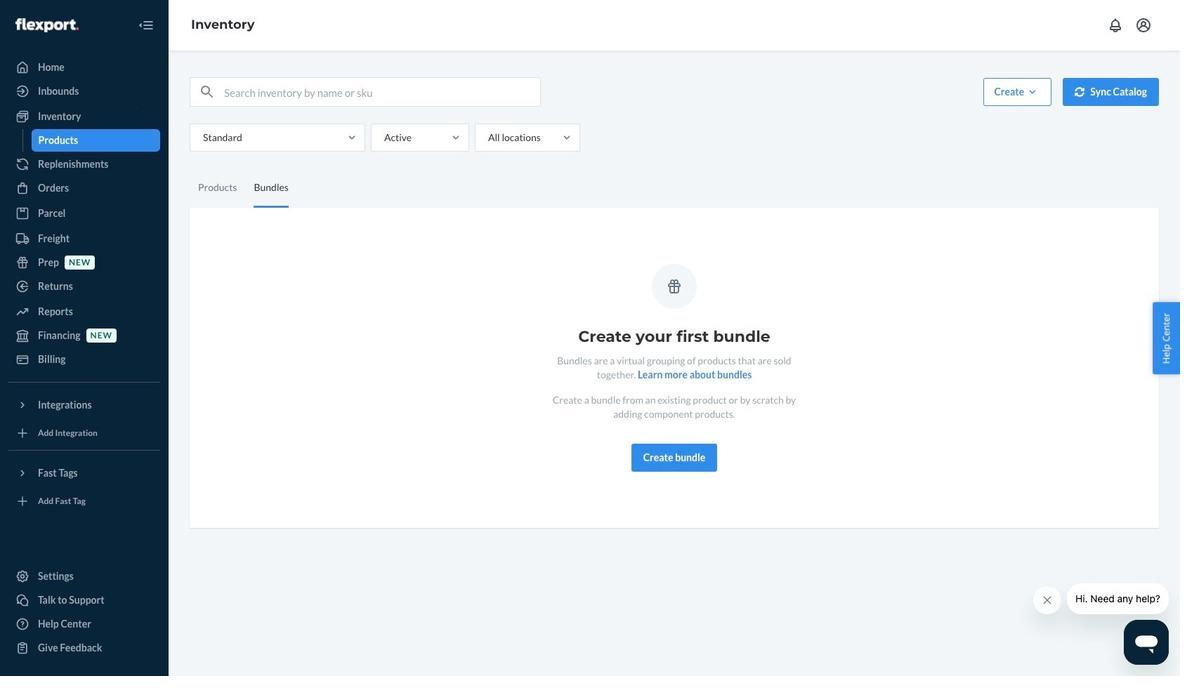 Task type: describe. For each thing, give the bounding box(es) containing it.
open notifications image
[[1108, 17, 1124, 34]]

close navigation image
[[138, 17, 155, 34]]



Task type: locate. For each thing, give the bounding box(es) containing it.
Search inventory by name or sku text field
[[224, 78, 540, 106]]

open account menu image
[[1136, 17, 1153, 34]]

sync alt image
[[1075, 87, 1085, 97]]

flexport logo image
[[15, 18, 79, 32]]



Task type: vqa. For each thing, say whether or not it's contained in the screenshot.
Integration
no



